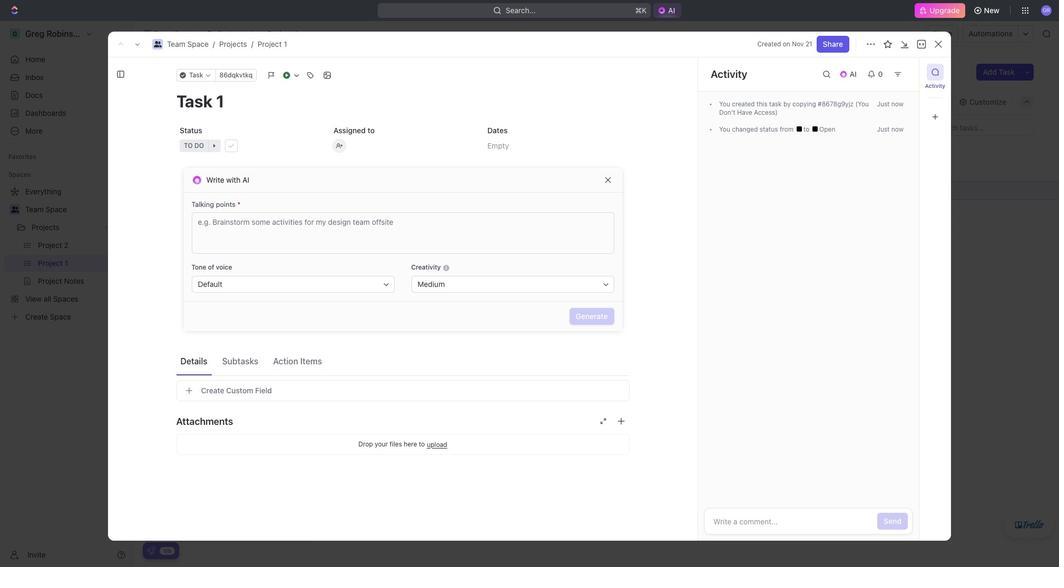 Task type: describe. For each thing, give the bounding box(es) containing it.
task up the "customize"
[[1000, 67, 1016, 76]]

nov
[[793, 40, 804, 48]]

action items button
[[269, 352, 327, 371]]

to inside dropdown button
[[184, 142, 193, 150]]

⌘k
[[636, 6, 647, 15]]

user group image inside sidebar navigation
[[11, 207, 19, 213]]

Edit task name text field
[[176, 91, 630, 111]]

have
[[738, 109, 753, 117]]

1 horizontal spatial user group image
[[144, 31, 151, 36]]

docs
[[25, 91, 43, 100]]

favorites button
[[4, 151, 40, 163]]

gr button
[[1039, 2, 1056, 19]]

1 horizontal spatial project 1
[[268, 29, 298, 38]]

task inside dropdown button
[[189, 71, 203, 79]]

now for created this task by copying
[[892, 100, 904, 108]]

task sidebar navigation tab list
[[924, 64, 948, 126]]

default button
[[192, 276, 395, 293]]

write with ai
[[206, 175, 250, 184]]

customize button
[[956, 95, 1010, 109]]

docs link
[[4, 87, 130, 104]]

21
[[806, 40, 813, 48]]

‎task 1 link
[[187, 183, 342, 199]]

open
[[818, 126, 836, 133]]

copying
[[793, 100, 817, 108]]

user group image
[[154, 41, 162, 47]]

create for create custom field
[[201, 387, 224, 396]]

projects inside sidebar navigation
[[32, 223, 59, 232]]

search
[[893, 97, 917, 106]]

1 horizontal spatial ai button
[[836, 66, 864, 83]]

task down task 3
[[205, 241, 220, 250]]

onboarding checklist button element
[[147, 547, 156, 556]]

task up ‎task 1 link
[[252, 152, 266, 160]]

access)
[[755, 109, 778, 117]]

voice
[[216, 264, 232, 272]]

dashboards link
[[4, 105, 130, 122]]

‎task for ‎task 2
[[189, 205, 205, 214]]

tone of voice
[[192, 264, 232, 272]]

projects link inside tree
[[32, 219, 100, 236]]

‎task 1
[[189, 186, 211, 195]]

invite
[[27, 551, 46, 560]]

changed
[[733, 126, 758, 133]]

hide button
[[922, 95, 954, 109]]

board
[[173, 97, 194, 106]]

automations
[[969, 29, 1014, 38]]

task inside task 3 link
[[189, 223, 205, 232]]

1 vertical spatial projects
[[219, 40, 247, 49]]

spaces
[[8, 171, 31, 179]]

created
[[733, 100, 755, 108]]

1 vertical spatial team
[[167, 40, 186, 49]]

just now for changed status from
[[878, 126, 904, 133]]

action items
[[273, 357, 322, 366]]

subtasks
[[222, 357, 259, 366]]

generate button
[[570, 308, 615, 325]]

1 horizontal spatial add
[[238, 152, 250, 160]]

2 horizontal spatial add
[[984, 67, 998, 76]]

assigned
[[334, 126, 366, 135]]

talking points *
[[192, 200, 241, 209]]

0 vertical spatial space
[[174, 29, 196, 38]]

favorites
[[8, 153, 36, 161]]

create custom field button
[[176, 381, 630, 402]]

custom
[[226, 387, 253, 396]]

getting started
[[151, 401, 225, 413]]

ai inside ai dropdown button
[[850, 70, 857, 79]]

getting
[[151, 401, 187, 413]]

upgrade
[[930, 6, 961, 15]]

‎task 2 link
[[187, 202, 342, 217]]

list
[[214, 97, 226, 106]]

new button
[[970, 2, 1007, 19]]

to do inside dropdown button
[[184, 142, 204, 150]]

(you
[[856, 100, 870, 108]]

created
[[758, 40, 782, 48]]

share for rightmost share button
[[933, 29, 953, 38]]

status
[[760, 126, 779, 133]]

space inside sidebar navigation
[[46, 205, 67, 214]]

activity inside task sidebar content section
[[711, 68, 748, 80]]

1 vertical spatial project
[[258, 40, 282, 49]]

changed status from
[[731, 126, 796, 133]]

‎task 2
[[189, 205, 212, 214]]

dates
[[488, 126, 508, 135]]

from
[[780, 126, 794, 133]]

#8678g9yjz (you don't have access)
[[720, 100, 870, 117]]

0 vertical spatial team
[[154, 29, 172, 38]]

2 vertical spatial add task button
[[185, 240, 225, 253]]

to inside drop your files here to upload
[[419, 441, 425, 449]]

1 horizontal spatial ai
[[669, 6, 676, 15]]

1 vertical spatial to do
[[172, 152, 193, 160]]

empty button
[[484, 137, 630, 156]]

don't
[[720, 109, 736, 117]]

upload button
[[427, 441, 448, 449]]

board link
[[171, 95, 194, 109]]

sidebar navigation
[[0, 21, 134, 568]]

task
[[770, 100, 782, 108]]

upload
[[427, 441, 448, 449]]

create a workspace
[[166, 453, 235, 462]]

*
[[238, 200, 241, 209]]

hide
[[935, 97, 951, 106]]

0 horizontal spatial share button
[[817, 36, 850, 53]]

action
[[273, 357, 298, 366]]



Task type: vqa. For each thing, say whether or not it's contained in the screenshot.
1
yes



Task type: locate. For each thing, give the bounding box(es) containing it.
created on nov 21
[[758, 40, 813, 48]]

field
[[255, 387, 272, 396]]

1 vertical spatial you
[[720, 126, 731, 133]]

e.g. Brainstorm some activities for my design team offsite text field
[[192, 213, 615, 254]]

task button
[[176, 69, 216, 82]]

1 vertical spatial ai
[[850, 70, 857, 79]]

do inside dropdown button
[[194, 142, 204, 150]]

add up the "customize"
[[984, 67, 998, 76]]

now right (you
[[892, 100, 904, 108]]

team space inside sidebar navigation
[[25, 205, 67, 214]]

just
[[878, 100, 890, 108], [878, 126, 890, 133]]

medium button
[[412, 276, 615, 293]]

2 horizontal spatial ai
[[850, 70, 857, 79]]

2 now from the top
[[892, 126, 904, 133]]

just left search
[[878, 100, 890, 108]]

to inside task sidebar content section
[[804, 126, 812, 133]]

0 horizontal spatial create
[[166, 453, 189, 462]]

creativity
[[412, 264, 443, 272]]

3
[[205, 152, 209, 160], [207, 223, 212, 232]]

list link
[[212, 95, 226, 109]]

0 vertical spatial project
[[268, 29, 293, 38]]

1 ‎task from the top
[[189, 186, 205, 195]]

create up started
[[201, 387, 224, 396]]

create left a
[[166, 453, 189, 462]]

share button down the 'upgrade' 'link'
[[927, 25, 959, 42]]

3 down 2
[[207, 223, 212, 232]]

2 just now from the top
[[878, 126, 904, 133]]

1 horizontal spatial share
[[933, 29, 953, 38]]

details button
[[176, 352, 212, 371]]

0 vertical spatial share
[[933, 29, 953, 38]]

0 vertical spatial now
[[892, 100, 904, 108]]

search...
[[506, 6, 536, 15]]

drop
[[359, 441, 373, 449]]

talking
[[192, 200, 214, 209]]

task down ‎task 2
[[189, 223, 205, 232]]

to do button
[[176, 137, 322, 156]]

activity inside task sidebar navigation tab list
[[926, 83, 946, 89]]

2 vertical spatial add task
[[189, 241, 220, 250]]

1 vertical spatial project 1
[[160, 63, 221, 80]]

1 vertical spatial 3
[[207, 223, 212, 232]]

just now right (you
[[878, 100, 904, 108]]

project 1 link
[[255, 27, 301, 40], [258, 40, 287, 49]]

gr
[[1044, 7, 1051, 13]]

0 vertical spatial team space
[[154, 29, 196, 38]]

you for changed status from
[[720, 126, 731, 133]]

team down spaces
[[25, 205, 44, 214]]

1 now from the top
[[892, 100, 904, 108]]

add task button down task 3
[[185, 240, 225, 253]]

team space down spaces
[[25, 205, 67, 214]]

share down the 'upgrade' 'link'
[[933, 29, 953, 38]]

2 vertical spatial ai
[[243, 175, 250, 184]]

1 vertical spatial share
[[824, 40, 844, 49]]

project
[[268, 29, 293, 38], [258, 40, 282, 49], [160, 63, 207, 80]]

add task up with
[[238, 152, 266, 160]]

you down don't
[[720, 126, 731, 133]]

just for changed status from
[[878, 126, 890, 133]]

ai button
[[836, 66, 864, 83]]

‎task up talking
[[189, 186, 205, 195]]

attachments button
[[176, 409, 630, 435]]

team right user group image
[[167, 40, 186, 49]]

1 vertical spatial add task button
[[225, 150, 270, 162]]

a
[[191, 453, 195, 462]]

task sidebar content section
[[696, 57, 920, 542]]

send
[[884, 517, 902, 526]]

share button
[[927, 25, 959, 42], [817, 36, 850, 53]]

now for changed status from
[[892, 126, 904, 133]]

dashboards
[[25, 109, 66, 118]]

2 vertical spatial project
[[160, 63, 207, 80]]

0 vertical spatial ai button
[[654, 3, 682, 18]]

#8678g9yjz
[[818, 100, 854, 108]]

1 you from the top
[[720, 100, 731, 108]]

0 vertical spatial add task
[[984, 67, 1016, 76]]

of
[[208, 264, 214, 272]]

inbox
[[25, 73, 44, 82]]

generate
[[576, 312, 608, 321]]

0 vertical spatial activity
[[711, 68, 748, 80]]

/
[[200, 29, 202, 38], [250, 29, 252, 38], [213, 40, 215, 49], [251, 40, 254, 49]]

with
[[226, 175, 241, 184]]

send button
[[878, 514, 909, 531]]

status
[[180, 126, 202, 135]]

0 vertical spatial project 1
[[268, 29, 298, 38]]

0 vertical spatial projects
[[218, 29, 246, 38]]

team space / projects / project 1
[[167, 40, 287, 49]]

1 horizontal spatial activity
[[926, 83, 946, 89]]

‎task left 2
[[189, 205, 205, 214]]

to
[[804, 126, 812, 133], [368, 126, 375, 135], [184, 142, 193, 150], [172, 152, 181, 160], [419, 441, 425, 449]]

team inside sidebar navigation
[[25, 205, 44, 214]]

ai button right ⌘k
[[654, 3, 682, 18]]

0 vertical spatial ‎task
[[189, 186, 205, 195]]

ai right with
[[243, 175, 250, 184]]

created this task by copying
[[731, 100, 818, 108]]

0 vertical spatial add
[[984, 67, 998, 76]]

workspace
[[197, 453, 235, 462]]

1 vertical spatial now
[[892, 126, 904, 133]]

to do
[[184, 142, 204, 150], [172, 152, 193, 160]]

add down task 3
[[189, 241, 203, 250]]

drop your files here to upload
[[359, 441, 448, 449]]

assigned to
[[334, 126, 375, 135]]

add task up the "customize"
[[984, 67, 1016, 76]]

1 horizontal spatial team space
[[154, 29, 196, 38]]

just down search "button"
[[878, 126, 890, 133]]

team space up user group image
[[154, 29, 196, 38]]

Search tasks... text field
[[929, 120, 1034, 136]]

ai button
[[654, 3, 682, 18], [836, 66, 864, 83]]

0
[[879, 70, 884, 79]]

task 3 link
[[187, 220, 342, 235]]

1 vertical spatial add
[[238, 152, 250, 160]]

0 horizontal spatial user group image
[[11, 207, 19, 213]]

1 horizontal spatial create
[[201, 387, 224, 396]]

0 vertical spatial just
[[878, 100, 890, 108]]

1 vertical spatial user group image
[[11, 207, 19, 213]]

0 vertical spatial user group image
[[144, 31, 151, 36]]

tone
[[192, 264, 206, 272]]

task 3
[[189, 223, 212, 232]]

just for created this task by copying
[[878, 100, 890, 108]]

1 horizontal spatial do
[[194, 142, 204, 150]]

now down search "button"
[[892, 126, 904, 133]]

activity up the created
[[711, 68, 748, 80]]

create inside 'button'
[[201, 387, 224, 396]]

2 ‎task from the top
[[189, 205, 205, 214]]

2 just from the top
[[878, 126, 890, 133]]

0 vertical spatial 3
[[205, 152, 209, 160]]

task
[[1000, 67, 1016, 76], [189, 71, 203, 79], [252, 152, 266, 160], [189, 223, 205, 232], [205, 241, 220, 250]]

1 vertical spatial create
[[166, 453, 189, 462]]

1 horizontal spatial add task
[[238, 152, 266, 160]]

empty
[[488, 141, 509, 150]]

tree containing team space
[[4, 184, 130, 326]]

1 vertical spatial space
[[188, 40, 209, 49]]

new
[[985, 6, 1000, 15]]

create
[[201, 387, 224, 396], [166, 453, 189, 462]]

this
[[757, 100, 768, 108]]

create custom field
[[201, 387, 272, 396]]

team up user group image
[[154, 29, 172, 38]]

subtasks button
[[218, 352, 263, 371]]

0 vertical spatial create
[[201, 387, 224, 396]]

complete
[[167, 419, 196, 427]]

1 vertical spatial add task
[[238, 152, 266, 160]]

2 horizontal spatial add task
[[984, 67, 1016, 76]]

3 up write
[[205, 152, 209, 160]]

0 vertical spatial do
[[194, 142, 204, 150]]

user group image
[[144, 31, 151, 36], [11, 207, 19, 213]]

team space link for user group image
[[167, 40, 209, 49]]

1 vertical spatial activity
[[926, 83, 946, 89]]

0 vertical spatial ai
[[669, 6, 676, 15]]

just now for created this task by copying
[[878, 100, 904, 108]]

0 vertical spatial just now
[[878, 100, 904, 108]]

customize
[[970, 97, 1007, 106]]

0 vertical spatial you
[[720, 100, 731, 108]]

0 button
[[864, 66, 890, 83]]

‎task for ‎task 1
[[189, 186, 205, 195]]

2 vertical spatial team
[[25, 205, 44, 214]]

home
[[25, 55, 45, 64]]

2 you from the top
[[720, 126, 731, 133]]

add up with
[[238, 152, 250, 160]]

write
[[206, 175, 224, 184]]

add task button up the "customize"
[[977, 64, 1022, 81]]

1 vertical spatial just now
[[878, 126, 904, 133]]

inbox link
[[4, 69, 130, 86]]

1 horizontal spatial share button
[[927, 25, 959, 42]]

projects
[[218, 29, 246, 38], [219, 40, 247, 49], [32, 223, 59, 232]]

0 horizontal spatial share
[[824, 40, 844, 49]]

tree inside sidebar navigation
[[4, 184, 130, 326]]

task up board
[[189, 71, 203, 79]]

2 vertical spatial add
[[189, 241, 203, 250]]

create for create a workspace
[[166, 453, 189, 462]]

default button
[[192, 276, 395, 293]]

1 just now from the top
[[878, 100, 904, 108]]

2 vertical spatial projects
[[32, 223, 59, 232]]

ai right ⌘k
[[669, 6, 676, 15]]

1 vertical spatial just
[[878, 126, 890, 133]]

‎task
[[189, 186, 205, 195], [189, 205, 205, 214]]

now
[[892, 100, 904, 108], [892, 126, 904, 133]]

points
[[216, 200, 236, 209]]

started
[[190, 401, 225, 413]]

onboarding checklist button image
[[147, 547, 156, 556]]

0 horizontal spatial activity
[[711, 68, 748, 80]]

your
[[375, 441, 388, 449]]

86dqkvtkq
[[219, 71, 252, 79]]

tree
[[4, 184, 130, 326]]

0 horizontal spatial team space
[[25, 205, 67, 214]]

add task button up with
[[225, 150, 270, 162]]

by
[[784, 100, 791, 108]]

just now down search "button"
[[878, 126, 904, 133]]

0 vertical spatial add task button
[[977, 64, 1022, 81]]

1 vertical spatial do
[[183, 152, 193, 160]]

86dqkvtkq button
[[215, 69, 257, 82]]

add task down task 3
[[189, 241, 220, 250]]

0 vertical spatial to do
[[184, 142, 204, 150]]

0 horizontal spatial add
[[189, 241, 203, 250]]

you for created this task by copying
[[720, 100, 731, 108]]

share
[[933, 29, 953, 38], [824, 40, 844, 49]]

0 horizontal spatial ai
[[243, 175, 250, 184]]

medium
[[418, 280, 445, 289]]

0 horizontal spatial ai button
[[654, 3, 682, 18]]

attachments
[[176, 416, 233, 427]]

share right the 21
[[824, 40, 844, 49]]

0 horizontal spatial project 1
[[160, 63, 221, 80]]

share button right the 21
[[817, 36, 850, 53]]

you up don't
[[720, 100, 731, 108]]

do
[[194, 142, 204, 150], [183, 152, 193, 160]]

ai left 0 dropdown button
[[850, 70, 857, 79]]

1 vertical spatial team space
[[25, 205, 67, 214]]

1 vertical spatial ‎task
[[189, 205, 205, 214]]

share for the leftmost share button
[[824, 40, 844, 49]]

0 horizontal spatial add task
[[189, 241, 220, 250]]

1 vertical spatial ai button
[[836, 66, 864, 83]]

team space link for user group icon in sidebar navigation
[[25, 201, 128, 218]]

activity up the hide dropdown button
[[926, 83, 946, 89]]

here
[[404, 441, 417, 449]]

1 just from the top
[[878, 100, 890, 108]]

2 vertical spatial space
[[46, 205, 67, 214]]

1/5
[[163, 548, 171, 554]]

on
[[784, 40, 791, 48]]

ai button left '0'
[[836, 66, 864, 83]]

automations button
[[964, 26, 1019, 42]]

0 horizontal spatial do
[[183, 152, 193, 160]]



